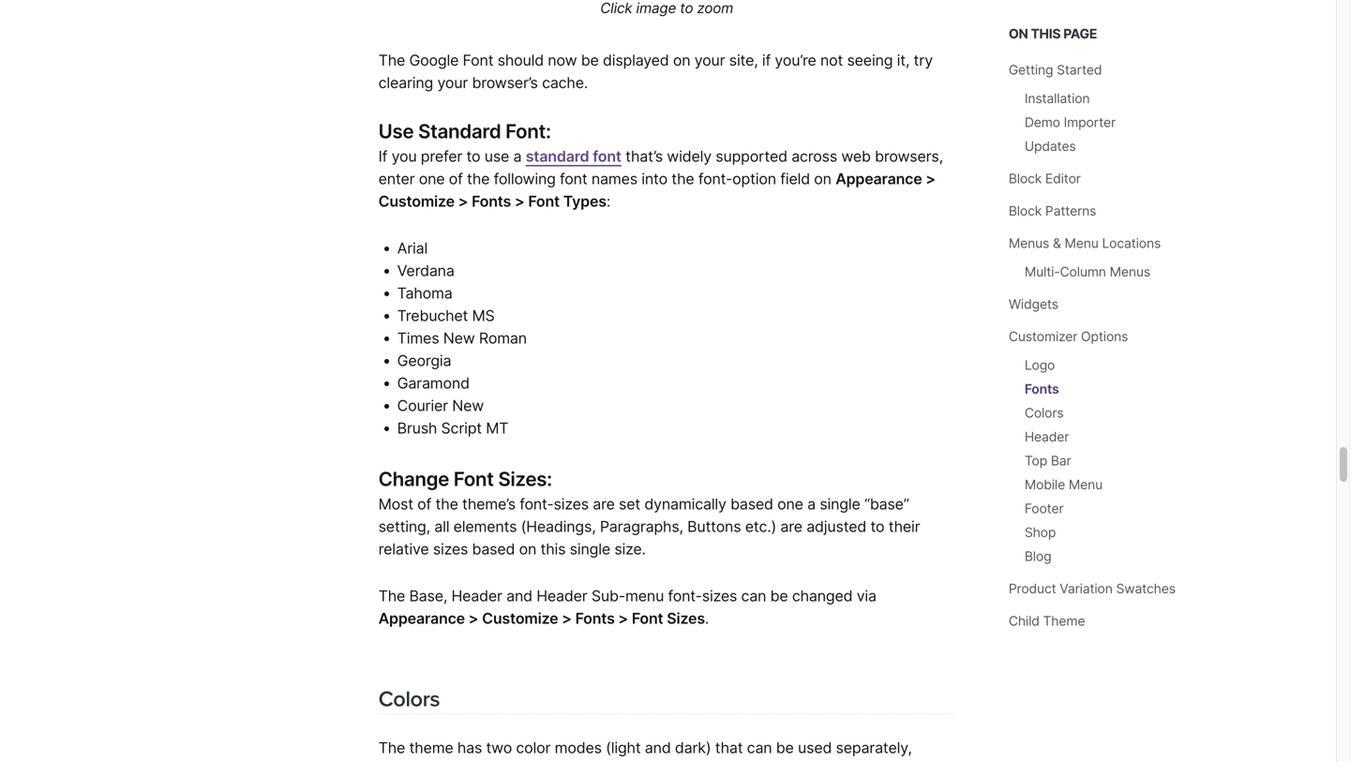Task type: locate. For each thing, give the bounding box(es) containing it.
font- for sizes:
[[520, 495, 554, 513]]

size.
[[614, 540, 646, 558]]

1 vertical spatial customize
[[482, 609, 558, 628]]

that's
[[626, 147, 663, 166]]

the up clearing
[[378, 51, 405, 69]]

to
[[466, 147, 480, 166], [871, 517, 885, 536]]

and
[[506, 587, 533, 605], [645, 739, 671, 757]]

block
[[1009, 171, 1042, 187], [1009, 203, 1042, 219]]

font:
[[506, 120, 551, 143]]

use
[[378, 120, 414, 143]]

0 horizontal spatial sizes
[[433, 540, 468, 558]]

block down "block editor"
[[1009, 203, 1042, 219]]

standard font link
[[526, 147, 621, 166]]

on down across
[[814, 170, 832, 188]]

fonts link
[[1025, 381, 1059, 397]]

customizer
[[1009, 329, 1078, 345]]

header inside logo fonts colors header top bar mobile menu footer shop blog
[[1025, 429, 1069, 445]]

garamond
[[397, 374, 470, 392]]

1 vertical spatial can
[[747, 739, 772, 757]]

one inside change font sizes: most of the theme's font-sizes are set dynamically based one a single "base" setting, all elements (headings, paragraphs, buttons etc.) are adjusted to their relative sizes based on this single size.
[[777, 495, 803, 513]]

of down the change
[[417, 495, 431, 513]]

multi-
[[1025, 264, 1060, 280]]

1 vertical spatial menus
[[1110, 264, 1150, 280]]

the down used
[[809, 762, 832, 762]]

your left the site,
[[695, 51, 725, 69]]

(headings,
[[521, 517, 596, 536]]

1 horizontal spatial header
[[537, 587, 587, 605]]

prefer
[[421, 147, 462, 166]]

1 horizontal spatial a
[[513, 147, 522, 166]]

sizes for sizes:
[[554, 495, 589, 513]]

0 vertical spatial of
[[449, 170, 463, 188]]

swatches
[[1116, 581, 1176, 597]]

0 horizontal spatial based
[[472, 540, 515, 558]]

2 horizontal spatial header
[[1025, 429, 1069, 445]]

one
[[419, 170, 445, 188], [777, 495, 803, 513]]

can
[[741, 587, 766, 605], [747, 739, 772, 757]]

dynamically
[[644, 495, 726, 513]]

and up selected
[[645, 739, 671, 757]]

the inside the google font should now be displayed on your site, if you're not seeing it, try clearing your browser's cache.
[[378, 51, 405, 69]]

the left theme
[[378, 739, 405, 757]]

on down '(headings,' at the left of the page
[[519, 540, 536, 558]]

1 vertical spatial colors
[[378, 686, 440, 713]]

font up theme's
[[454, 467, 494, 491]]

2 vertical spatial a
[[477, 762, 485, 762]]

0 vertical spatial appearance
[[836, 170, 922, 188]]

the up "all"
[[435, 495, 458, 513]]

fonts
[[472, 192, 511, 211], [1025, 381, 1059, 397], [575, 609, 615, 628]]

1 vertical spatial to
[[871, 517, 885, 536]]

this
[[1031, 26, 1061, 42], [540, 540, 566, 558]]

0 horizontal spatial this
[[540, 540, 566, 558]]

> down the browsers,
[[926, 170, 936, 188]]

1 horizontal spatial single
[[820, 495, 860, 513]]

on inside that's widely supported across web browsers, enter one of the following font names into the font-option field on
[[814, 170, 832, 188]]

0 horizontal spatial colors link
[[378, 686, 440, 713]]

0 vertical spatial menu
[[1065, 235, 1099, 251]]

a up adjusted
[[807, 495, 816, 513]]

3 the from the top
[[378, 739, 405, 757]]

2 vertical spatial fonts
[[575, 609, 615, 628]]

1 vertical spatial be
[[770, 587, 788, 605]]

2 vertical spatial the
[[378, 739, 405, 757]]

2 horizontal spatial a
[[807, 495, 816, 513]]

1 horizontal spatial fonts
[[575, 609, 615, 628]]

new up script on the bottom
[[452, 397, 484, 415]]

on this page
[[1009, 26, 1097, 42]]

on inside the google font should now be displayed on your site, if you're not seeing it, try clearing your browser's cache.
[[673, 51, 690, 69]]

your
[[695, 51, 725, 69], [437, 73, 468, 92]]

header left sub-
[[537, 587, 587, 605]]

0 vertical spatial changed
[[792, 587, 853, 605]]

fonts inside the base, header and header sub-menu font-sizes can be changed via appearance > customize > fonts > font sizes .
[[575, 609, 615, 628]]

sizes down "all"
[[433, 540, 468, 558]]

0 vertical spatial menus
[[1009, 235, 1049, 251]]

menus left &
[[1009, 235, 1049, 251]]

0 vertical spatial single
[[820, 495, 860, 513]]

0 vertical spatial on
[[673, 51, 690, 69]]

1 vertical spatial menu
[[1069, 477, 1103, 493]]

on
[[673, 51, 690, 69], [814, 170, 832, 188], [519, 540, 536, 558]]

block editor link
[[1009, 171, 1081, 187]]

font- inside the base, header and header sub-menu font-sizes can be changed via appearance > customize > fonts > font sizes .
[[668, 587, 702, 605]]

menus down locations
[[1110, 264, 1150, 280]]

sizes inside the base, header and header sub-menu font-sizes can be changed via appearance > customize > fonts > font sizes .
[[702, 587, 737, 605]]

1 horizontal spatial changed
[[792, 587, 853, 605]]

your down google
[[437, 73, 468, 92]]

appearance
[[836, 170, 922, 188], [378, 609, 465, 628]]

relative
[[378, 540, 429, 558]]

can down etc.)
[[741, 587, 766, 605]]

sizes up .
[[702, 587, 737, 605]]

shop
[[1025, 525, 1056, 541]]

0 vertical spatial to
[[466, 147, 480, 166]]

colors link down fonts link on the right of the page
[[1025, 405, 1064, 421]]

tahoma
[[397, 284, 452, 302]]

1 horizontal spatial this
[[1031, 26, 1061, 42]]

menu down bar
[[1069, 477, 1103, 493]]

0 horizontal spatial and
[[506, 587, 533, 605]]

font down following
[[528, 192, 560, 211]]

0 vertical spatial customize
[[378, 192, 455, 211]]

1 horizontal spatial appearance
[[836, 170, 922, 188]]

not
[[820, 51, 843, 69]]

0 vertical spatial sizes
[[554, 495, 589, 513]]

top bar link
[[1025, 453, 1071, 469]]

header right the base,
[[451, 587, 502, 605]]

on
[[1009, 26, 1028, 42]]

1 vertical spatial based
[[472, 540, 515, 558]]

font inside change font sizes: most of the theme's font-sizes are set dynamically based one a single "base" setting, all elements (headings, paragraphs, buttons etc.) are adjusted to their relative sizes based on this single size.
[[454, 467, 494, 491]]

option
[[732, 170, 776, 188]]

2 block from the top
[[1009, 203, 1042, 219]]

colors down fonts link on the right of the page
[[1025, 405, 1064, 421]]

0 horizontal spatial customize
[[378, 192, 455, 211]]

1 vertical spatial this
[[540, 540, 566, 558]]

0 horizontal spatial colors
[[378, 686, 440, 713]]

by
[[788, 762, 805, 762]]

font- down sizes:
[[520, 495, 554, 513]]

of inside that's widely supported across web browsers, enter one of the following font names into the font-option field on
[[449, 170, 463, 188]]

1 horizontal spatial based
[[730, 495, 773, 513]]

1 horizontal spatial font
[[593, 147, 621, 166]]

be inside the base, header and header sub-menu font-sizes can be changed via appearance > customize > fonts > font sizes .
[[770, 587, 788, 605]]

1 horizontal spatial colors
[[1025, 405, 1064, 421]]

one inside that's widely supported across web browsers, enter one of the following font names into the font-option field on
[[419, 170, 445, 188]]

menus & menu locations
[[1009, 235, 1161, 251]]

colors link up theme
[[378, 686, 440, 713]]

colors link
[[1025, 405, 1064, 421], [378, 686, 440, 713]]

1 horizontal spatial to
[[871, 517, 885, 536]]

the left the base,
[[378, 587, 405, 605]]

font
[[463, 51, 493, 69], [528, 192, 560, 211], [454, 467, 494, 491], [632, 609, 663, 628]]

the for the theme has two color modes (light and dark) that can be used separately, changed with a "switcher" menu, or selected automatically by the colo
[[378, 739, 405, 757]]

font
[[593, 147, 621, 166], [560, 170, 587, 188]]

font-
[[698, 170, 732, 188], [520, 495, 554, 513], [668, 587, 702, 605]]

customize
[[378, 192, 455, 211], [482, 609, 558, 628]]

mt
[[486, 419, 509, 437]]

getting started
[[1009, 62, 1102, 78]]

new down ms
[[443, 329, 475, 347]]

2 vertical spatial on
[[519, 540, 536, 558]]

1 vertical spatial are
[[780, 517, 802, 536]]

1 horizontal spatial one
[[777, 495, 803, 513]]

0 horizontal spatial header
[[451, 587, 502, 605]]

block patterns
[[1009, 203, 1096, 219]]

their
[[889, 517, 920, 536]]

to left use
[[466, 147, 480, 166]]

2 horizontal spatial fonts
[[1025, 381, 1059, 397]]

child theme link
[[1009, 613, 1085, 629]]

0 vertical spatial based
[[730, 495, 773, 513]]

2 vertical spatial be
[[776, 739, 794, 757]]

0 horizontal spatial fonts
[[472, 192, 511, 211]]

1 horizontal spatial of
[[449, 170, 463, 188]]

2 horizontal spatial on
[[814, 170, 832, 188]]

1 vertical spatial a
[[807, 495, 816, 513]]

1 vertical spatial on
[[814, 170, 832, 188]]

1 horizontal spatial sizes
[[554, 495, 589, 513]]

"switcher"
[[489, 762, 560, 762]]

page
[[1063, 26, 1097, 42]]

font down standard font link
[[560, 170, 587, 188]]

are
[[593, 495, 615, 513], [780, 517, 802, 536]]

sizes up '(headings,' at the left of the page
[[554, 495, 589, 513]]

to down "base" on the right bottom of the page
[[871, 517, 885, 536]]

the inside the theme has two color modes (light and dark) that can be used separately, changed with a "switcher" menu, or selected automatically by the colo
[[809, 762, 832, 762]]

font- up sizes on the bottom of page
[[668, 587, 702, 605]]

a right use
[[513, 147, 522, 166]]

this right on
[[1031, 26, 1061, 42]]

standard
[[526, 147, 589, 166]]

font- for header
[[668, 587, 702, 605]]

of down prefer at left
[[449, 170, 463, 188]]

new
[[443, 329, 475, 347], [452, 397, 484, 415]]

font inside appearance > customize > fonts > font types
[[528, 192, 560, 211]]

0 horizontal spatial one
[[419, 170, 445, 188]]

fonts down logo
[[1025, 381, 1059, 397]]

> down sub-
[[618, 609, 628, 628]]

1 vertical spatial font
[[560, 170, 587, 188]]

0 vertical spatial this
[[1031, 26, 1061, 42]]

sizes:
[[498, 467, 552, 491]]

0 horizontal spatial changed
[[378, 762, 439, 762]]

0 horizontal spatial appearance
[[378, 609, 465, 628]]

2 vertical spatial sizes
[[702, 587, 737, 605]]

buttons
[[687, 517, 741, 536]]

single down '(headings,' at the left of the page
[[570, 540, 610, 558]]

0 vertical spatial new
[[443, 329, 475, 347]]

2 horizontal spatial sizes
[[702, 587, 737, 605]]

0 vertical spatial be
[[581, 51, 599, 69]]

getting started link
[[1009, 62, 1102, 78]]

selected
[[629, 762, 688, 762]]

a
[[513, 147, 522, 166], [807, 495, 816, 513], [477, 762, 485, 762]]

1 vertical spatial block
[[1009, 203, 1042, 219]]

across
[[792, 147, 837, 166]]

0 horizontal spatial are
[[593, 495, 615, 513]]

that
[[715, 739, 743, 757]]

1 block from the top
[[1009, 171, 1042, 187]]

blog
[[1025, 549, 1051, 564]]

font- down widely
[[698, 170, 732, 188]]

be down etc.)
[[770, 587, 788, 605]]

can up automatically
[[747, 739, 772, 757]]

blog link
[[1025, 549, 1051, 564]]

fonts down sub-
[[575, 609, 615, 628]]

most
[[378, 495, 413, 513]]

menus
[[1009, 235, 1049, 251], [1110, 264, 1150, 280]]

1 vertical spatial font-
[[520, 495, 554, 513]]

0 horizontal spatial to
[[466, 147, 480, 166]]

0 vertical spatial and
[[506, 587, 533, 605]]

header up top bar link
[[1025, 429, 1069, 445]]

1 horizontal spatial customize
[[482, 609, 558, 628]]

customize inside the base, header and header sub-menu font-sizes can be changed via appearance > customize > fonts > font sizes .
[[482, 609, 558, 628]]

0 horizontal spatial your
[[437, 73, 468, 92]]

seeing
[[847, 51, 893, 69]]

0 vertical spatial can
[[741, 587, 766, 605]]

block left 'editor'
[[1009, 171, 1042, 187]]

0 vertical spatial are
[[593, 495, 615, 513]]

product variation swatches link
[[1009, 581, 1176, 597]]

1 vertical spatial changed
[[378, 762, 439, 762]]

font inside the google font should now be displayed on your site, if you're not seeing it, try clearing your browser's cache.
[[463, 51, 493, 69]]

0 vertical spatial font-
[[698, 170, 732, 188]]

changed left via
[[792, 587, 853, 605]]

are right etc.)
[[780, 517, 802, 536]]

1 horizontal spatial your
[[695, 51, 725, 69]]

appearance down web at the right of the page
[[836, 170, 922, 188]]

locations
[[1102, 235, 1161, 251]]

this down '(headings,' at the left of the page
[[540, 540, 566, 558]]

the base, header and header sub-menu font-sizes can be changed via appearance > customize > fonts > font sizes .
[[378, 587, 877, 628]]

enter
[[378, 170, 415, 188]]

0 horizontal spatial single
[[570, 540, 610, 558]]

single up adjusted
[[820, 495, 860, 513]]

based down elements
[[472, 540, 515, 558]]

0 vertical spatial one
[[419, 170, 445, 188]]

it,
[[897, 51, 910, 69]]

1 vertical spatial fonts
[[1025, 381, 1059, 397]]

0 horizontal spatial a
[[477, 762, 485, 762]]

1 horizontal spatial on
[[673, 51, 690, 69]]

or
[[610, 762, 624, 762]]

menu right &
[[1065, 235, 1099, 251]]

appearance down the base,
[[378, 609, 465, 628]]

block patterns link
[[1009, 203, 1096, 219]]

0 vertical spatial colors link
[[1025, 405, 1064, 421]]

the
[[378, 51, 405, 69], [378, 587, 405, 605], [378, 739, 405, 757]]

two
[[486, 739, 512, 757]]

can inside the base, header and header sub-menu font-sizes can be changed via appearance > customize > fonts > font sizes .
[[741, 587, 766, 605]]

on right displayed on the top left of page
[[673, 51, 690, 69]]

font up browser's
[[463, 51, 493, 69]]

2 the from the top
[[378, 587, 405, 605]]

font up names
[[593, 147, 621, 166]]

the for the google font should now be displayed on your site, if you're not seeing it, try clearing your browser's cache.
[[378, 51, 405, 69]]

1 vertical spatial and
[[645, 739, 671, 757]]

font inside that's widely supported across web browsers, enter one of the following font names into the font-option field on
[[560, 170, 587, 188]]

single
[[820, 495, 860, 513], [570, 540, 610, 558]]

appearance inside appearance > customize > fonts > font types
[[836, 170, 922, 188]]

a down has at the left of the page
[[477, 762, 485, 762]]

the inside the theme has two color modes (light and dark) that can be used separately, changed with a "switcher" menu, or selected automatically by the colo
[[378, 739, 405, 757]]

changed down theme
[[378, 762, 439, 762]]

0 vertical spatial block
[[1009, 171, 1042, 187]]

1 vertical spatial of
[[417, 495, 431, 513]]

1 vertical spatial one
[[777, 495, 803, 513]]

widely
[[667, 147, 712, 166]]

fonts down following
[[472, 192, 511, 211]]

changed
[[792, 587, 853, 605], [378, 762, 439, 762]]

variation
[[1060, 581, 1113, 597]]

into
[[642, 170, 668, 188]]

be up 'by'
[[776, 739, 794, 757]]

1 horizontal spatial are
[[780, 517, 802, 536]]

1 vertical spatial your
[[437, 73, 468, 92]]

font- inside that's widely supported across web browsers, enter one of the following font names into the font-option field on
[[698, 170, 732, 188]]

be right the 'now'
[[581, 51, 599, 69]]

and inside the theme has two color modes (light and dark) that can be used separately, changed with a "switcher" menu, or selected automatically by the colo
[[645, 739, 671, 757]]

field
[[780, 170, 810, 188]]

be inside the theme has two color modes (light and dark) that can be used separately, changed with a "switcher" menu, or selected automatically by the colo
[[776, 739, 794, 757]]

colors up theme
[[378, 686, 440, 713]]

font- inside change font sizes: most of the theme's font-sizes are set dynamically based one a single "base" setting, all elements (headings, paragraphs, buttons etc.) are adjusted to their relative sizes based on this single size.
[[520, 495, 554, 513]]

1 horizontal spatial and
[[645, 739, 671, 757]]

started
[[1057, 62, 1102, 78]]

and down elements
[[506, 587, 533, 605]]

> down prefer at left
[[458, 192, 468, 211]]

0 vertical spatial colors
[[1025, 405, 1064, 421]]

0 vertical spatial fonts
[[472, 192, 511, 211]]

customize inside appearance > customize > fonts > font types
[[378, 192, 455, 211]]

fonts inside logo fonts colors header top bar mobile menu footer shop blog
[[1025, 381, 1059, 397]]

are left set
[[593, 495, 615, 513]]

based up etc.)
[[730, 495, 773, 513]]

the inside the base, header and header sub-menu font-sizes can be changed via appearance > customize > fonts > font sizes .
[[378, 587, 405, 605]]

0 horizontal spatial font
[[560, 170, 587, 188]]

font down menu
[[632, 609, 663, 628]]

0 horizontal spatial on
[[519, 540, 536, 558]]

0 horizontal spatial of
[[417, 495, 431, 513]]

1 horizontal spatial menus
[[1110, 264, 1150, 280]]

dark)
[[675, 739, 711, 757]]

2 vertical spatial font-
[[668, 587, 702, 605]]

1 the from the top
[[378, 51, 405, 69]]

separately,
[[836, 739, 912, 757]]



Task type: describe. For each thing, give the bounding box(es) containing it.
.
[[705, 609, 709, 628]]

now
[[548, 51, 577, 69]]

the theme has two color modes (light and dark) that can be used separately, changed with a "switcher" menu, or selected automatically by the colo
[[378, 739, 912, 762]]

theme
[[409, 739, 453, 757]]

be inside the google font should now be displayed on your site, if you're not seeing it, try clearing your browser's cache.
[[581, 51, 599, 69]]

block editor
[[1009, 171, 1081, 187]]

sizes for header
[[702, 587, 737, 605]]

"base"
[[864, 495, 909, 513]]

1 vertical spatial new
[[452, 397, 484, 415]]

1 vertical spatial single
[[570, 540, 610, 558]]

arial
[[397, 239, 428, 257]]

the inside change font sizes: most of the theme's font-sizes are set dynamically based one a single "base" setting, all elements (headings, paragraphs, buttons etc.) are adjusted to their relative sizes based on this single size.
[[435, 495, 458, 513]]

0 vertical spatial font
[[593, 147, 621, 166]]

> down '(headings,' at the left of the page
[[562, 609, 572, 628]]

use
[[485, 147, 509, 166]]

to inside change font sizes: most of the theme's font-sizes are set dynamically based one a single "base" setting, all elements (headings, paragraphs, buttons etc.) are adjusted to their relative sizes based on this single size.
[[871, 517, 885, 536]]

menu inside logo fonts colors header top bar mobile menu footer shop blog
[[1069, 477, 1103, 493]]

the down use
[[467, 170, 490, 188]]

demo importer link
[[1025, 114, 1116, 130]]

arial verdana tahoma trebuchet ms times new roman georgia garamond courier new brush script mt
[[397, 239, 527, 437]]

updates link
[[1025, 138, 1076, 154]]

web
[[841, 147, 871, 166]]

updates
[[1025, 138, 1076, 154]]

roman
[[479, 329, 527, 347]]

verdana
[[397, 262, 454, 280]]

mobile menu link
[[1025, 477, 1103, 493]]

can inside the theme has two color modes (light and dark) that can be used separately, changed with a "switcher" menu, or selected automatically by the colo
[[747, 739, 772, 757]]

ms
[[472, 307, 495, 325]]

sizes
[[667, 609, 705, 628]]

adjusted
[[807, 517, 867, 536]]

options
[[1081, 329, 1128, 345]]

of inside change font sizes: most of the theme's font-sizes are set dynamically based one a single "base" setting, all elements (headings, paragraphs, buttons etc.) are adjusted to their relative sizes based on this single size.
[[417, 495, 431, 513]]

&
[[1053, 235, 1061, 251]]

appearance inside the base, header and header sub-menu font-sizes can be changed via appearance > customize > fonts > font sizes .
[[378, 609, 465, 628]]

change font sizes: most of the theme's font-sizes are set dynamically based one a single "base" setting, all elements (headings, paragraphs, buttons etc.) are adjusted to their relative sizes based on this single size.
[[378, 467, 920, 558]]

menus & menu locations link
[[1009, 235, 1161, 251]]

theme's
[[462, 495, 516, 513]]

logo
[[1025, 357, 1055, 373]]

types
[[563, 192, 607, 211]]

the down widely
[[672, 170, 694, 188]]

if you prefer to use a standard font
[[378, 147, 621, 166]]

1 horizontal spatial colors link
[[1025, 405, 1064, 421]]

if
[[378, 147, 387, 166]]

that's widely supported across web browsers, enter one of the following font names into the font-option field on
[[378, 147, 943, 188]]

logo link
[[1025, 357, 1055, 373]]

trebuchet
[[397, 307, 468, 325]]

font inside the base, header and header sub-menu font-sizes can be changed via appearance > customize > fonts > font sizes .
[[632, 609, 663, 628]]

you
[[392, 147, 417, 166]]

0 horizontal spatial menus
[[1009, 235, 1049, 251]]

elements
[[453, 517, 517, 536]]

displayed
[[603, 51, 669, 69]]

> down elements
[[469, 609, 479, 628]]

footer
[[1025, 501, 1064, 517]]

customizer options
[[1009, 329, 1128, 345]]

color
[[516, 739, 551, 757]]

widgets
[[1009, 296, 1058, 312]]

bar
[[1051, 453, 1071, 469]]

the for the base, header and header sub-menu font-sizes can be changed via appearance > customize > fonts > font sizes .
[[378, 587, 405, 605]]

> down following
[[515, 192, 525, 211]]

colors inside logo fonts colors header top bar mobile menu footer shop blog
[[1025, 405, 1064, 421]]

changed inside the base, header and header sub-menu font-sizes can be changed via appearance > customize > fonts > font sizes .
[[792, 587, 853, 605]]

(light
[[606, 739, 641, 757]]

fonts inside appearance > customize > fonts > font types
[[472, 192, 511, 211]]

product variation swatches
[[1009, 581, 1176, 597]]

georgia
[[397, 352, 451, 370]]

google
[[409, 51, 459, 69]]

a inside the theme has two color modes (light and dark) that can be used separately, changed with a "switcher" menu, or selected automatically by the colo
[[477, 762, 485, 762]]

0 vertical spatial a
[[513, 147, 522, 166]]

you're
[[775, 51, 816, 69]]

child theme
[[1009, 613, 1085, 629]]

:
[[607, 192, 610, 211]]

this inside change font sizes: most of the theme's font-sizes are set dynamically based one a single "base" setting, all elements (headings, paragraphs, buttons etc.) are adjusted to their relative sizes based on this single size.
[[540, 540, 566, 558]]

header link
[[1025, 429, 1069, 445]]

editor
[[1045, 171, 1081, 187]]

patterns
[[1045, 203, 1096, 219]]

try
[[914, 51, 933, 69]]

footer link
[[1025, 501, 1064, 517]]

site,
[[729, 51, 758, 69]]

following
[[494, 170, 556, 188]]

multi-column menus
[[1025, 264, 1150, 280]]

brush
[[397, 419, 437, 437]]

set
[[619, 495, 640, 513]]

use standard font:
[[378, 120, 551, 143]]

the google font should now be displayed on your site, if you're not seeing it, try clearing your browser's cache.
[[378, 51, 933, 92]]

if
[[762, 51, 771, 69]]

a inside change font sizes: most of the theme's font-sizes are set dynamically based one a single "base" setting, all elements (headings, paragraphs, buttons etc.) are adjusted to their relative sizes based on this single size.
[[807, 495, 816, 513]]

logo fonts colors header top bar mobile menu footer shop blog
[[1025, 357, 1103, 564]]

times
[[397, 329, 439, 347]]

with
[[443, 762, 473, 762]]

has
[[457, 739, 482, 757]]

1 vertical spatial colors link
[[378, 686, 440, 713]]

customizer options link
[[1009, 329, 1128, 345]]

changed inside the theme has two color modes (light and dark) that can be used separately, changed with a "switcher" menu, or selected automatically by the colo
[[378, 762, 439, 762]]

and inside the base, header and header sub-menu font-sizes can be changed via appearance > customize > fonts > font sizes .
[[506, 587, 533, 605]]

0 vertical spatial your
[[695, 51, 725, 69]]

on inside change font sizes: most of the theme's font-sizes are set dynamically based one a single "base" setting, all elements (headings, paragraphs, buttons etc.) are adjusted to their relative sizes based on this single size.
[[519, 540, 536, 558]]

importer
[[1064, 114, 1116, 130]]

block for block editor
[[1009, 171, 1042, 187]]

should
[[498, 51, 544, 69]]

block for block patterns
[[1009, 203, 1042, 219]]

multi-column menus link
[[1025, 264, 1150, 280]]

appearance > customize > fonts > font types
[[378, 170, 936, 211]]

sub-
[[592, 587, 625, 605]]

shop link
[[1025, 525, 1056, 541]]

courier
[[397, 397, 448, 415]]

installation link
[[1025, 90, 1090, 106]]

setting,
[[378, 517, 430, 536]]



Task type: vqa. For each thing, say whether or not it's contained in the screenshot.
RedSys
no



